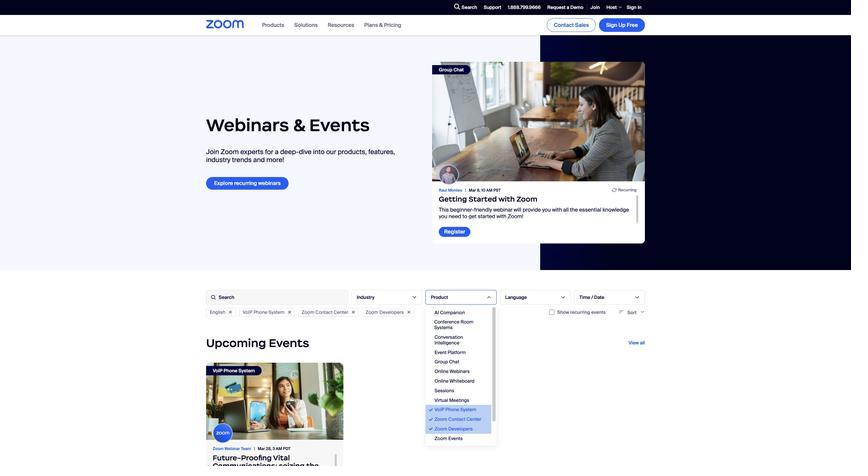 Task type: vqa. For each thing, say whether or not it's contained in the screenshot.
contact sales
yes



Task type: describe. For each thing, give the bounding box(es) containing it.
1 vertical spatial chat
[[449, 359, 459, 365]]

0 vertical spatial group chat
[[439, 67, 464, 73]]

raul montes
[[439, 188, 462, 193]]

& for plans
[[379, 22, 383, 29]]

friendly
[[474, 207, 492, 214]]

sign up free
[[606, 22, 638, 29]]

search
[[462, 4, 477, 10]]

0 horizontal spatial webinars
[[206, 114, 289, 136]]

2 horizontal spatial system
[[460, 407, 476, 413]]

2 vertical spatial voip phone system
[[435, 407, 476, 413]]

2 vertical spatial voip
[[435, 407, 444, 413]]

mar 8, 10 am pst
[[469, 188, 501, 193]]

products
[[262, 22, 284, 29]]

group chat link
[[432, 62, 645, 182]]

1 horizontal spatial you
[[542, 207, 551, 214]]

zoom inside "getting started with zoom this beginner-friendly webinar will provide you with all the essential knowledge you need to get started with zoom!"
[[517, 195, 538, 204]]

zoom inside join zoom experts for a deep-dive into our products, features, industry trends and more!
[[221, 148, 239, 156]]

zoom one
[[435, 445, 457, 451]]

conversation
[[435, 335, 463, 340]]

trends
[[232, 156, 252, 164]]

join zoom experts for a deep-dive into our products, features, industry trends and more!
[[206, 148, 395, 164]]

join for join zoom experts for a deep-dive into our products, features, industry trends and more!
[[206, 148, 219, 156]]

resources
[[328, 22, 354, 29]]

whiteboard
[[450, 378, 475, 384]]

future-
[[213, 454, 241, 463]]

mar for mar 28, 3 am pdt
[[258, 447, 265, 452]]

provide
[[523, 207, 541, 214]]

zoom events
[[435, 436, 463, 442]]

0 vertical spatial voip
[[243, 309, 253, 315]]

mar for mar 8, 10 am pst
[[469, 188, 476, 193]]

getting
[[439, 195, 467, 204]]

1 horizontal spatial zoom contact center
[[435, 417, 481, 423]]

0 vertical spatial chat
[[454, 67, 464, 73]]

for
[[265, 148, 273, 156]]

events for upcoming events
[[269, 336, 309, 351]]

1 vertical spatial group chat
[[435, 359, 459, 365]]

seizing
[[279, 462, 305, 467]]

1 vertical spatial webinars
[[450, 369, 470, 375]]

sign in link
[[624, 0, 645, 15]]

in
[[638, 4, 642, 10]]

view all link
[[629, 340, 645, 346]]

started
[[478, 213, 495, 220]]

platform
[[448, 350, 466, 356]]

sort
[[628, 310, 637, 316]]

1.888.799.9666
[[508, 4, 541, 10]]

online webinars
[[435, 369, 470, 375]]

upcoming events
[[206, 336, 309, 351]]

features,
[[368, 148, 395, 156]]

2 vertical spatial phone
[[446, 407, 459, 413]]

plans & pricing link
[[364, 22, 401, 29]]

industry
[[357, 294, 375, 300]]

28,
[[266, 447, 272, 452]]

plans
[[364, 22, 378, 29]]

1 vertical spatial zoom developers
[[435, 426, 473, 432]]

sessions
[[435, 388, 454, 394]]

vital
[[273, 454, 290, 463]]

raul montes image
[[440, 166, 458, 184]]

zoom webinar team image
[[213, 424, 232, 443]]

1 horizontal spatial a
[[567, 4, 569, 10]]

register link
[[439, 227, 471, 237]]

explore recurring webinars
[[214, 180, 281, 187]]

support
[[484, 4, 501, 10]]

conference
[[434, 319, 460, 325]]

support link
[[481, 0, 505, 15]]

explore recurring webinars link
[[206, 177, 289, 190]]

0 vertical spatial phone
[[254, 309, 267, 315]]

financial services_places_5 image
[[206, 363, 344, 440]]

join for join
[[591, 4, 600, 10]]

systems
[[434, 325, 453, 331]]

proofing
[[241, 454, 272, 463]]

products button
[[262, 22, 284, 29]]

1 vertical spatial center
[[467, 417, 481, 423]]

1 vertical spatial voip phone system
[[213, 368, 255, 374]]

0 horizontal spatial zoom contact center
[[302, 309, 348, 315]]

to
[[463, 213, 467, 220]]

ai companion
[[435, 310, 465, 316]]

solutions button
[[294, 22, 318, 29]]

our
[[326, 148, 336, 156]]

essential
[[579, 207, 601, 214]]

am for pst
[[486, 188, 493, 193]]

explore
[[214, 180, 233, 187]]

resources button
[[328, 22, 354, 29]]

events for zoom events
[[448, 436, 463, 442]]

pst
[[494, 188, 501, 193]]

voip phone system link
[[206, 363, 344, 440]]

beginner-
[[450, 207, 474, 214]]

zoom!
[[508, 213, 524, 220]]

request a demo link
[[544, 0, 587, 15]]

1.888.799.9666 link
[[505, 0, 544, 15]]

request
[[548, 4, 566, 10]]

event
[[435, 350, 447, 356]]

1 vertical spatial contact
[[316, 309, 333, 315]]

request a demo
[[548, 4, 584, 10]]

recurring
[[618, 188, 637, 193]]

Search field
[[206, 290, 348, 305]]

room
[[461, 319, 474, 325]]

virtual meetings
[[435, 398, 469, 404]]

webinars & events
[[206, 114, 370, 136]]

sales
[[575, 22, 589, 29]]

recurring for show
[[570, 309, 590, 315]]

future-proofing vital communications: seizing th
[[213, 454, 319, 467]]

free
[[627, 22, 638, 29]]



Task type: locate. For each thing, give the bounding box(es) containing it.
1 horizontal spatial center
[[467, 417, 481, 423]]

montes
[[448, 188, 462, 193]]

join
[[591, 4, 600, 10], [206, 148, 219, 156]]

0 horizontal spatial &
[[293, 114, 305, 136]]

phone inside the voip phone system link
[[224, 368, 238, 374]]

2 horizontal spatial voip
[[435, 407, 444, 413]]

register
[[444, 229, 465, 236]]

1 horizontal spatial developers
[[448, 426, 473, 432]]

0 vertical spatial developers
[[379, 309, 404, 315]]

1 vertical spatial mar
[[258, 447, 265, 452]]

0 horizontal spatial all
[[563, 207, 569, 214]]

1 horizontal spatial system
[[269, 309, 284, 315]]

2 horizontal spatial phone
[[446, 407, 459, 413]]

with left the
[[552, 207, 562, 214]]

webinars
[[258, 180, 281, 187]]

sign left up
[[606, 22, 617, 29]]

1 vertical spatial all
[[640, 340, 645, 346]]

plans & pricing
[[364, 22, 401, 29]]

conference room systems
[[434, 319, 474, 331]]

product
[[431, 294, 448, 300]]

1 horizontal spatial mar
[[469, 188, 476, 193]]

am right 3
[[276, 447, 282, 452]]

date
[[594, 294, 605, 300]]

phone down search field
[[254, 309, 267, 315]]

1 horizontal spatial recurring
[[570, 309, 590, 315]]

2 vertical spatial contact
[[448, 417, 466, 423]]

1 horizontal spatial zoom developers
[[435, 426, 473, 432]]

1 online from the top
[[435, 369, 449, 375]]

online for online whiteboard
[[435, 378, 449, 384]]

sign for sign in
[[627, 4, 637, 10]]

online up sessions
[[435, 378, 449, 384]]

and
[[253, 156, 265, 164]]

0 vertical spatial center
[[334, 309, 348, 315]]

2 horizontal spatial events
[[448, 436, 463, 442]]

0 vertical spatial am
[[486, 188, 493, 193]]

1 horizontal spatial &
[[379, 22, 383, 29]]

0 vertical spatial sign
[[627, 4, 637, 10]]

sign for sign up free
[[606, 22, 617, 29]]

& right plans
[[379, 22, 383, 29]]

deep-
[[280, 148, 299, 156]]

demo
[[571, 4, 584, 10]]

0 horizontal spatial center
[[334, 309, 348, 315]]

a right "for"
[[275, 148, 279, 156]]

1 vertical spatial join
[[206, 148, 219, 156]]

0 horizontal spatial join
[[206, 148, 219, 156]]

0 horizontal spatial you
[[439, 213, 448, 220]]

0 horizontal spatial system
[[239, 368, 255, 374]]

0 vertical spatial webinars
[[206, 114, 289, 136]]

webinars up whiteboard
[[450, 369, 470, 375]]

voip phone system down upcoming on the bottom
[[213, 368, 255, 374]]

events
[[591, 309, 606, 315]]

join left trends
[[206, 148, 219, 156]]

join inside join link
[[591, 4, 600, 10]]

0 vertical spatial zoom developers
[[366, 309, 404, 315]]

1 vertical spatial voip
[[213, 368, 223, 374]]

1 vertical spatial &
[[293, 114, 305, 136]]

events
[[309, 114, 370, 136], [269, 336, 309, 351], [448, 436, 463, 442]]

more!
[[266, 156, 284, 164]]

group
[[439, 67, 452, 73], [435, 359, 448, 365]]

a left demo
[[567, 4, 569, 10]]

dive
[[299, 148, 312, 156]]

0 horizontal spatial a
[[275, 148, 279, 156]]

knowledge
[[603, 207, 629, 214]]

all left the
[[563, 207, 569, 214]]

& for webinars
[[293, 114, 305, 136]]

1 vertical spatial developers
[[448, 426, 473, 432]]

1 vertical spatial sign
[[606, 22, 617, 29]]

1 vertical spatial events
[[269, 336, 309, 351]]

0 vertical spatial system
[[269, 309, 284, 315]]

0 vertical spatial join
[[591, 4, 600, 10]]

0 horizontal spatial sign
[[606, 22, 617, 29]]

0 vertical spatial &
[[379, 22, 383, 29]]

0 horizontal spatial voip
[[213, 368, 223, 374]]

1 horizontal spatial sign
[[627, 4, 637, 10]]

2 vertical spatial events
[[448, 436, 463, 442]]

1 vertical spatial online
[[435, 378, 449, 384]]

0 vertical spatial recurring
[[234, 180, 257, 187]]

2 horizontal spatial contact
[[554, 22, 574, 29]]

recurring down time
[[570, 309, 590, 315]]

1 horizontal spatial voip
[[243, 309, 253, 315]]

time
[[580, 294, 590, 300]]

mar left "28,"
[[258, 447, 265, 452]]

all
[[563, 207, 569, 214], [640, 340, 645, 346]]

1 horizontal spatial phone
[[254, 309, 267, 315]]

will
[[514, 207, 522, 214]]

raul montes link
[[439, 188, 469, 193]]

developers
[[379, 309, 404, 315], [448, 426, 473, 432]]

sign up free link
[[599, 18, 645, 32]]

pricing
[[384, 22, 401, 29]]

intelligence
[[435, 340, 460, 346]]

online for online webinars
[[435, 369, 449, 375]]

1 vertical spatial phone
[[224, 368, 238, 374]]

None search field
[[430, 2, 452, 13]]

phone down upcoming on the bottom
[[224, 368, 238, 374]]

show
[[557, 309, 569, 315]]

meetings
[[449, 398, 469, 404]]

a inside join zoom experts for a deep-dive into our products, features, industry trends and more!
[[275, 148, 279, 156]]

am right 10
[[486, 188, 493, 193]]

getting started with zoom this beginner-friendly webinar will provide you with all the essential knowledge you need to get started with zoom!
[[439, 195, 629, 220]]

all right 'view'
[[640, 340, 645, 346]]

zoom developers down industry
[[366, 309, 404, 315]]

started
[[469, 195, 497, 204]]

join link
[[587, 0, 603, 15]]

mar left 8,
[[469, 188, 476, 193]]

voip
[[243, 309, 253, 315], [213, 368, 223, 374], [435, 407, 444, 413]]

you left need
[[439, 213, 448, 220]]

voip phone system
[[243, 309, 284, 315], [213, 368, 255, 374], [435, 407, 476, 413]]

1 horizontal spatial join
[[591, 4, 600, 10]]

with up webinar
[[499, 195, 515, 204]]

all inside "getting started with zoom this beginner-friendly webinar will provide you with all the essential knowledge you need to get started with zoom!"
[[563, 207, 569, 214]]

with
[[499, 195, 515, 204], [552, 207, 562, 214], [497, 213, 507, 220]]

1 vertical spatial recurring
[[570, 309, 590, 315]]

2 vertical spatial system
[[460, 407, 476, 413]]

webinar
[[493, 207, 513, 214]]

0 vertical spatial a
[[567, 4, 569, 10]]

voip phone system down search field
[[243, 309, 284, 315]]

zoom call 16 image
[[432, 62, 645, 182]]

0 vertical spatial zoom contact center
[[302, 309, 348, 315]]

0 horizontal spatial phone
[[224, 368, 238, 374]]

get
[[469, 213, 477, 220]]

0 vertical spatial all
[[563, 207, 569, 214]]

mar 28, 3 am pdt
[[258, 447, 291, 452]]

1 horizontal spatial all
[[640, 340, 645, 346]]

0 horizontal spatial am
[[276, 447, 282, 452]]

event platform
[[435, 350, 466, 356]]

1 vertical spatial a
[[275, 148, 279, 156]]

mar
[[469, 188, 476, 193], [258, 447, 265, 452]]

system down meetings
[[460, 407, 476, 413]]

/
[[591, 294, 593, 300]]

2 online from the top
[[435, 378, 449, 384]]

center
[[334, 309, 348, 315], [467, 417, 481, 423]]

upcoming
[[206, 336, 266, 351]]

recurring right 'explore'
[[234, 180, 257, 187]]

1 vertical spatial zoom contact center
[[435, 417, 481, 423]]

1 horizontal spatial am
[[486, 188, 493, 193]]

0 horizontal spatial developers
[[379, 309, 404, 315]]

sign left in
[[627, 4, 637, 10]]

contact sales link
[[547, 18, 596, 32]]

& up 'dive'
[[293, 114, 305, 136]]

1 vertical spatial system
[[239, 368, 255, 374]]

search image
[[454, 4, 460, 10]]

language
[[505, 294, 527, 300]]

solutions
[[294, 22, 318, 29]]

3
[[273, 447, 275, 452]]

phone down virtual meetings
[[446, 407, 459, 413]]

10
[[481, 188, 485, 193]]

zoom
[[221, 148, 239, 156], [517, 195, 538, 204], [302, 309, 314, 315], [366, 309, 378, 315], [435, 417, 447, 423], [435, 426, 447, 432], [435, 436, 447, 442], [435, 445, 447, 451], [213, 447, 224, 452]]

join inside join zoom experts for a deep-dive into our products, features, industry trends and more!
[[206, 148, 219, 156]]

system down upcoming on the bottom
[[239, 368, 255, 374]]

1 vertical spatial am
[[276, 447, 282, 452]]

&
[[379, 22, 383, 29], [293, 114, 305, 136]]

system down search field
[[269, 309, 284, 315]]

0 horizontal spatial events
[[269, 336, 309, 351]]

experts
[[240, 148, 264, 156]]

webinars up experts
[[206, 114, 289, 136]]

8,
[[477, 188, 480, 193]]

join left host
[[591, 4, 600, 10]]

need
[[449, 213, 461, 220]]

online up online whiteboard
[[435, 369, 449, 375]]

0 horizontal spatial contact
[[316, 309, 333, 315]]

0 vertical spatial voip phone system
[[243, 309, 284, 315]]

virtual
[[435, 398, 448, 404]]

0 vertical spatial group
[[439, 67, 452, 73]]

sign
[[627, 4, 637, 10], [606, 22, 617, 29]]

recurring for explore
[[234, 180, 257, 187]]

0 horizontal spatial zoom developers
[[366, 309, 404, 315]]

1 horizontal spatial contact
[[448, 417, 466, 423]]

phone
[[254, 309, 267, 315], [224, 368, 238, 374], [446, 407, 459, 413]]

with left the zoom!
[[497, 213, 507, 220]]

show recurring events
[[557, 309, 606, 315]]

pdt
[[283, 447, 291, 452]]

0 vertical spatial events
[[309, 114, 370, 136]]

1 vertical spatial group
[[435, 359, 448, 365]]

time / date
[[580, 294, 605, 300]]

zoom webinar team link
[[213, 447, 258, 452]]

0 horizontal spatial mar
[[258, 447, 265, 452]]

1 horizontal spatial events
[[309, 114, 370, 136]]

webinars
[[206, 114, 289, 136], [450, 369, 470, 375]]

am for pdt
[[276, 447, 282, 452]]

search image
[[454, 4, 460, 10]]

english
[[210, 309, 225, 315]]

host button
[[603, 0, 624, 15]]

0 vertical spatial online
[[435, 369, 449, 375]]

up
[[619, 22, 626, 29]]

into
[[313, 148, 325, 156]]

1 horizontal spatial webinars
[[450, 369, 470, 375]]

0 vertical spatial contact
[[554, 22, 574, 29]]

the
[[570, 207, 578, 214]]

zoom developers
[[366, 309, 404, 315], [435, 426, 473, 432]]

contact
[[554, 22, 574, 29], [316, 309, 333, 315], [448, 417, 466, 423]]

recurring
[[234, 180, 257, 187], [570, 309, 590, 315]]

0 horizontal spatial recurring
[[234, 180, 257, 187]]

online whiteboard
[[435, 378, 475, 384]]

voip phone system down virtual meetings
[[435, 407, 476, 413]]

team
[[241, 447, 251, 452]]

ai
[[435, 310, 439, 316]]

zoom logo image
[[206, 20, 244, 29]]

0 vertical spatial mar
[[469, 188, 476, 193]]

zoom developers up zoom events
[[435, 426, 473, 432]]

you right provide
[[542, 207, 551, 214]]

webinar
[[225, 447, 240, 452]]



